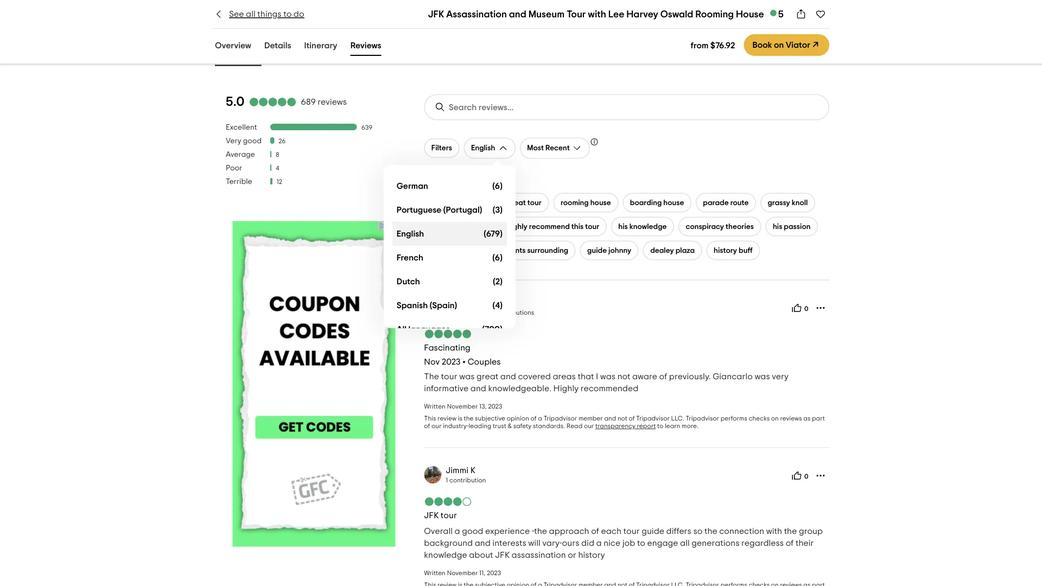 Task type: vqa. For each thing, say whether or not it's contained in the screenshot.
his passion
yes



Task type: locate. For each thing, give the bounding box(es) containing it.
1 written from the top
[[424, 404, 446, 410]]

tour down the "4.0 of 5 bubbles" image
[[441, 511, 457, 520]]

0 horizontal spatial reviews
[[215, 46, 261, 59]]

7 option from the top
[[392, 317, 507, 341]]

jfk left assassination
[[428, 9, 444, 19]]

assassination inside "button"
[[441, 199, 488, 207]]

his for his passion
[[773, 223, 782, 230]]

(2)
[[493, 277, 503, 286]]

november left 11,
[[447, 570, 478, 577]]

his left passion
[[773, 223, 782, 230]]

reviews button right itinerary button
[[348, 38, 384, 56]]

all
[[397, 325, 407, 334]]

of up transparency report link
[[629, 416, 635, 422]]

a right 'did'
[[596, 539, 602, 547]]

(3)
[[493, 205, 503, 214]]

1 horizontal spatial guide
[[642, 527, 664, 536]]

do
[[294, 10, 304, 18]]

of inside 'the tour was great and covered areas that i was not aware of previously. giancarlo was very informative and knowledgeable. highly recommended'
[[659, 372, 667, 381]]

house right boarding
[[663, 199, 684, 207]]

0 vertical spatial to
[[283, 10, 292, 18]]

1 his from the left
[[618, 223, 628, 230]]

2023 for written november 11, 2023
[[487, 570, 501, 577]]

5.0 of 5 bubbles image
[[249, 98, 297, 106], [424, 330, 472, 338]]

2023 right 13,
[[488, 404, 502, 410]]

reviews down see
[[215, 46, 261, 59]]

of up safety
[[531, 416, 537, 422]]

option containing portuguese (portugal)
[[392, 198, 507, 222]]

1 horizontal spatial his
[[773, 223, 782, 230]]

5 option from the top
[[392, 270, 507, 293]]

1 horizontal spatial great
[[507, 199, 526, 207]]

2023 right 11,
[[487, 570, 501, 577]]

house right rooming
[[590, 199, 611, 207]]

open options menu image for overall a good experience -the approach of each tour guide differs so the connection with the group background and interests will vary-ours did a nice job to engage all generations regardless of their knowledge about jfk assassination or history
[[815, 470, 826, 481]]

all inside overall a good experience -the approach of each tour guide differs so the connection with the group background and interests will vary-ours did a nice job to engage all generations regardless of their knowledge about jfk assassination or history
[[680, 539, 690, 547]]

2 open options menu image from the top
[[815, 470, 826, 481]]

1 horizontal spatial all
[[680, 539, 690, 547]]

written november 13, 2023
[[424, 404, 502, 410]]

3 was from the left
[[755, 372, 770, 381]]

transparency report link
[[595, 423, 656, 430]]

guide up engage
[[642, 527, 664, 536]]

robert b stratford, ct 4 contributions
[[446, 299, 534, 316]]

to inside overall a good experience -the approach of each tour guide differs so the connection with the group background and interests will vary-ours did a nice job to engage all generations regardless of their knowledge about jfk assassination or history
[[637, 539, 645, 547]]

our down member
[[584, 423, 594, 430]]

2023 left •
[[442, 357, 461, 366]]

1 vertical spatial 0
[[804, 473, 809, 480]]

a inside this review is the subjective opinion of a tripadvisor member and not of tripadvisor llc. tripadvisor performs checks on reviews as part of our industry-leading trust & safety standards. read our
[[538, 416, 542, 422]]

1 house from the left
[[590, 199, 611, 207]]

1 vertical spatial written
[[424, 570, 446, 577]]

french
[[397, 253, 423, 262]]

a up standards.
[[538, 416, 542, 422]]

see all things to do
[[229, 10, 304, 18]]

1 vertical spatial on
[[771, 416, 779, 422]]

0 vertical spatial 4
[[276, 165, 279, 172]]

fascinating
[[424, 344, 471, 352]]

-
[[532, 527, 534, 536]]

knowledge down background
[[424, 551, 467, 559]]

written down background
[[424, 570, 446, 577]]

2 vertical spatial jfk
[[495, 551, 510, 559]]

written up this at left bottom
[[424, 404, 446, 410]]

jfk inside overall a good experience -the approach of each tour guide differs so the connection with the group background and interests will vary-ours did a nice job to engage all generations regardless of their knowledge about jfk assassination or history
[[495, 551, 510, 559]]

6 option from the top
[[392, 293, 507, 317]]

history inside button
[[714, 247, 737, 254]]

0 vertical spatial good
[[243, 137, 262, 145]]

as
[[804, 416, 811, 422]]

house for rooming house
[[590, 199, 611, 207]]

book
[[753, 41, 772, 49]]

1 vertical spatial great
[[477, 372, 499, 381]]

1 horizontal spatial knowledge
[[630, 223, 667, 230]]

recent
[[546, 144, 570, 152]]

aware
[[632, 372, 657, 381]]

0 horizontal spatial english
[[397, 229, 424, 238]]

dallas
[[444, 247, 465, 254]]

2 horizontal spatial to
[[657, 423, 664, 430]]

option
[[392, 174, 507, 198], [392, 198, 507, 222], [392, 222, 507, 246], [392, 246, 507, 270], [392, 270, 507, 293], [392, 293, 507, 317], [392, 317, 507, 341]]

0 horizontal spatial good
[[243, 137, 262, 145]]

1 0 button from the top
[[788, 299, 812, 317]]

good inside the filter reviews element
[[243, 137, 262, 145]]

is
[[458, 416, 462, 422]]

1 tab list from the top
[[200, 36, 397, 58]]

our down this at left bottom
[[432, 423, 442, 430]]

1 vertical spatial jfk
[[424, 511, 439, 520]]

open options menu image
[[815, 303, 826, 313], [815, 470, 826, 481]]

1 horizontal spatial house
[[663, 199, 684, 207]]

2 not from the top
[[618, 416, 627, 422]]

639
[[361, 124, 372, 131]]

1 horizontal spatial a
[[538, 416, 542, 422]]

1 vertical spatial english
[[397, 229, 424, 238]]

1 option from the top
[[392, 174, 507, 198]]

and up about
[[475, 539, 491, 547]]

dutch
[[397, 277, 420, 286]]

very
[[226, 137, 241, 145]]

tab list
[[200, 36, 397, 58], [200, 40, 843, 68]]

share image
[[796, 9, 807, 20]]

on
[[774, 41, 784, 49], [771, 416, 779, 422]]

review
[[438, 416, 457, 422]]

of
[[659, 372, 667, 381], [531, 416, 537, 422], [629, 416, 635, 422], [424, 423, 430, 430], [591, 527, 599, 536], [786, 539, 794, 547]]

the up generations
[[705, 527, 717, 536]]

0 vertical spatial great
[[507, 199, 526, 207]]

2 house from the left
[[663, 199, 684, 207]]

1 vertical spatial reviews
[[780, 416, 802, 422]]

reviews button down see
[[213, 43, 264, 66]]

good up about
[[462, 527, 483, 536]]

terrible
[[226, 178, 252, 186]]

jfk for jfk tour
[[424, 511, 439, 520]]

the up will
[[534, 527, 547, 536]]

popular mentions
[[424, 177, 492, 186]]

reviews inside this review is the subjective opinion of a tripadvisor member and not of tripadvisor llc. tripadvisor performs checks on reviews as part of our industry-leading trust & safety standards. read our
[[780, 416, 802, 422]]

grassy knoll button
[[760, 193, 815, 213]]

robert b image
[[424, 299, 442, 316]]

1 vertical spatial good
[[462, 527, 483, 536]]

fun dallas tours button
[[424, 241, 492, 260]]

with up regardless
[[766, 527, 782, 536]]

0
[[804, 306, 809, 312], [804, 473, 809, 480]]

tripadvisor up more.
[[686, 416, 719, 422]]

knowledgeable.
[[488, 384, 552, 393]]

2023
[[442, 357, 461, 366], [488, 404, 502, 410], [487, 570, 501, 577]]

1 horizontal spatial reviews
[[780, 416, 802, 422]]

tab list containing overview
[[200, 36, 397, 58]]

on right checks
[[771, 416, 779, 422]]

0 vertical spatial written
[[424, 404, 446, 410]]

see all things to do link
[[213, 8, 304, 20]]

4 inside robert b stratford, ct 4 contributions
[[490, 310, 493, 316]]

0 vertical spatial 0 button
[[788, 299, 812, 317]]

the
[[424, 372, 439, 381]]

1 vertical spatial assassination
[[512, 551, 566, 559]]

museum
[[529, 9, 565, 19]]

0 vertical spatial with
[[588, 9, 606, 19]]

llc.
[[671, 416, 684, 422]]

1 0 from the top
[[804, 306, 809, 312]]

12
[[277, 179, 282, 185]]

1 vertical spatial to
[[657, 423, 664, 430]]

book on viator
[[753, 41, 810, 49]]

1 vertical spatial (6)
[[492, 253, 503, 262]]

2 vertical spatial to
[[637, 539, 645, 547]]

with
[[588, 9, 606, 19], [766, 527, 782, 536]]

1 horizontal spatial assassination
[[512, 551, 566, 559]]

history down 'did'
[[578, 551, 605, 559]]

was left very
[[755, 372, 770, 381]]

boarding house button
[[623, 193, 692, 213]]

k
[[470, 466, 475, 475]]

1 open options menu image from the top
[[815, 303, 826, 313]]

not up transparency report link
[[618, 416, 627, 422]]

with left 'lee'
[[588, 9, 606, 19]]

to right job
[[637, 539, 645, 547]]

0 vertical spatial a
[[538, 416, 542, 422]]

1 vertical spatial with
[[766, 527, 782, 536]]

0 vertical spatial jfk
[[428, 9, 444, 19]]

a up background
[[455, 527, 460, 536]]

(6) left events
[[492, 253, 503, 262]]

book
[[431, 223, 449, 230]]

0 vertical spatial 0
[[804, 306, 809, 312]]

2 vertical spatial 2023
[[487, 570, 501, 577]]

fun dallas tours
[[431, 247, 484, 254]]

written november 11, 2023
[[424, 570, 501, 577]]

to
[[283, 10, 292, 18], [657, 423, 664, 430], [637, 539, 645, 547]]

tour inside 'the tour was great and covered areas that i was not aware of previously. giancarlo was very informative and knowledgeable. highly recommended'
[[441, 372, 457, 381]]

4 right ct
[[490, 310, 493, 316]]

2 november from the top
[[447, 570, 478, 577]]

0 vertical spatial not
[[618, 372, 630, 381]]

1 horizontal spatial with
[[766, 527, 782, 536]]

tour up job
[[623, 527, 640, 536]]

2 horizontal spatial a
[[596, 539, 602, 547]]

8
[[276, 151, 279, 158]]

history left buff
[[714, 247, 737, 254]]

0 vertical spatial english
[[471, 144, 495, 152]]

jfk up overall
[[424, 511, 439, 520]]

lee
[[608, 9, 625, 19]]

jimmi k image
[[424, 466, 442, 484]]

0 horizontal spatial tripadvisor
[[544, 416, 577, 422]]

1 horizontal spatial history
[[714, 247, 737, 254]]

viator
[[786, 41, 810, 49]]

1 not from the top
[[618, 372, 630, 381]]

(6) right the mentions
[[492, 182, 503, 190]]

assassination
[[441, 199, 488, 207], [512, 551, 566, 559]]

0 vertical spatial all
[[246, 10, 256, 18]]

0 horizontal spatial our
[[432, 423, 442, 430]]

0 horizontal spatial knowledge
[[424, 551, 467, 559]]

0 vertical spatial assassination
[[441, 199, 488, 207]]

standards.
[[533, 423, 565, 430]]

portuguese
[[397, 205, 442, 214]]

the right is
[[464, 416, 474, 422]]

most recent
[[527, 144, 570, 152]]

to left learn
[[657, 423, 664, 430]]

2 horizontal spatial was
[[755, 372, 770, 381]]

reviews button
[[348, 38, 384, 56], [213, 43, 264, 66]]

2 our from the left
[[584, 423, 594, 430]]

1 horizontal spatial our
[[584, 423, 594, 430]]

grassy knoll
[[768, 199, 808, 207]]

assassination down 'popular mentions' on the left top of page
[[441, 199, 488, 207]]

and up knowledgeable.
[[500, 372, 516, 381]]

reviews right '689'
[[318, 98, 347, 106]]

1 horizontal spatial to
[[637, 539, 645, 547]]

option containing french
[[392, 246, 507, 270]]

1 vertical spatial november
[[447, 570, 478, 577]]

2 vertical spatial a
[[596, 539, 602, 547]]

0 vertical spatial (6)
[[492, 182, 503, 190]]

contributions
[[495, 310, 534, 316]]

guide left johnny
[[587, 247, 607, 254]]

1 horizontal spatial english
[[471, 144, 495, 152]]

trust
[[493, 423, 506, 430]]

book depository button
[[424, 217, 495, 236]]

0 horizontal spatial with
[[588, 9, 606, 19]]

jimmi k link
[[446, 466, 475, 475]]

0 vertical spatial guide
[[587, 247, 607, 254]]

jfk down interests
[[495, 551, 510, 559]]

tour for great
[[528, 199, 542, 207]]

house for boarding house
[[663, 199, 684, 207]]

2 0 button from the top
[[788, 467, 812, 484]]

2 (6) from the top
[[492, 253, 503, 262]]

fun
[[431, 247, 442, 254]]

very good
[[226, 137, 262, 145]]

1 vertical spatial not
[[618, 416, 627, 422]]

3 option from the top
[[392, 222, 507, 246]]

tripadvisor up transparency report to learn more.
[[636, 416, 670, 422]]

and left museum
[[509, 9, 526, 19]]

0 horizontal spatial house
[[590, 199, 611, 207]]

1 horizontal spatial tripadvisor
[[636, 416, 670, 422]]

of up 'did'
[[591, 527, 599, 536]]

2 0 from the top
[[804, 473, 809, 480]]

english inside dropdown button
[[471, 144, 495, 152]]

tour up informative
[[441, 372, 457, 381]]

(679)
[[484, 229, 503, 238]]

1 november from the top
[[447, 404, 478, 410]]

couples
[[468, 357, 501, 366]]

his passion
[[773, 223, 811, 230]]

house
[[590, 199, 611, 207], [663, 199, 684, 207]]

and inside this review is the subjective opinion of a tripadvisor member and not of tripadvisor llc. tripadvisor performs checks on reviews as part of our industry-leading trust & safety standards. read our
[[604, 416, 616, 422]]

1 vertical spatial 4
[[490, 310, 493, 316]]

0 horizontal spatial great
[[477, 372, 499, 381]]

did
[[581, 539, 594, 547]]

his for his knowledge
[[618, 223, 628, 230]]

a
[[538, 416, 542, 422], [455, 527, 460, 536], [596, 539, 602, 547]]

0 horizontal spatial assassination
[[441, 199, 488, 207]]

0 horizontal spatial was
[[459, 372, 475, 381]]

0 vertical spatial knowledge
[[630, 223, 667, 230]]

november up is
[[447, 404, 478, 410]]

all right see
[[246, 10, 256, 18]]

0 vertical spatial november
[[447, 404, 478, 410]]

nov
[[424, 357, 440, 366]]

option containing all languages
[[392, 317, 507, 341]]

great down couples
[[477, 372, 499, 381]]

1 vertical spatial knowledge
[[424, 551, 467, 559]]

things
[[257, 10, 282, 18]]

fascinating link
[[424, 344, 471, 352]]

reviews right itinerary
[[350, 41, 381, 50]]

most
[[527, 144, 544, 152]]

1 horizontal spatial reviews
[[350, 41, 381, 50]]

reviews
[[318, 98, 347, 106], [780, 416, 802, 422]]

great right (3)
[[507, 199, 526, 207]]

save to a trip image
[[815, 9, 826, 20]]

0 horizontal spatial guide
[[587, 247, 607, 254]]

was down •
[[459, 372, 475, 381]]

and up transparency
[[604, 416, 616, 422]]

1 tripadvisor from the left
[[544, 416, 577, 422]]

1 vertical spatial 2023
[[488, 404, 502, 410]]

highly recommend this tour button
[[499, 217, 607, 236]]

list box containing german
[[384, 165, 516, 341]]

search image
[[435, 102, 446, 113]]

0 horizontal spatial 5.0 of 5 bubbles image
[[249, 98, 297, 106]]

2 horizontal spatial tripadvisor
[[686, 416, 719, 422]]

tab list containing reviews
[[200, 40, 843, 68]]

tour right this
[[585, 223, 599, 230]]

list box
[[384, 165, 516, 341]]

0 vertical spatial 2023
[[442, 357, 461, 366]]

regardless
[[742, 539, 784, 547]]

1 horizontal spatial was
[[600, 372, 616, 381]]

(portugal)
[[443, 205, 482, 214]]

reviews
[[350, 41, 381, 50], [215, 46, 261, 59]]

from
[[691, 41, 709, 50]]

0 vertical spatial 5.0 of 5 bubbles image
[[249, 98, 297, 106]]

his up johnny
[[618, 223, 628, 230]]

english up the mentions
[[471, 144, 495, 152]]

all down 'differs'
[[680, 539, 690, 547]]

0 vertical spatial on
[[774, 41, 784, 49]]

was right i
[[600, 372, 616, 381]]

approach
[[549, 527, 589, 536]]

knowledge down boarding
[[630, 223, 667, 230]]

spanish (spain)
[[397, 301, 457, 310]]

assassination down will
[[512, 551, 566, 559]]

reviews left as
[[780, 416, 802, 422]]

the
[[464, 416, 474, 422], [534, 527, 547, 536], [705, 527, 717, 536], [784, 527, 797, 536]]

his
[[618, 223, 628, 230], [773, 223, 782, 230]]

2 written from the top
[[424, 570, 446, 577]]

option containing dutch
[[392, 270, 507, 293]]

knowledge inside button
[[630, 223, 667, 230]]

1 (6) from the top
[[492, 182, 503, 190]]

of right aware
[[659, 372, 667, 381]]

1 vertical spatial a
[[455, 527, 460, 536]]

4 down 8
[[276, 165, 279, 172]]

and inside overall a good experience -the approach of each tour guide differs so the connection with the group background and interests will vary-ours did a nice job to engage all generations regardless of their knowledge about jfk assassination or history
[[475, 539, 491, 547]]

tour up recommend
[[528, 199, 542, 207]]

1 horizontal spatial 4
[[490, 310, 493, 316]]

details button
[[262, 38, 293, 56]]

0 vertical spatial reviews
[[318, 98, 347, 106]]

so
[[693, 527, 703, 536]]

2 option from the top
[[392, 198, 507, 222]]

1 vertical spatial guide
[[642, 527, 664, 536]]

5.0 of 5 bubbles image left '689'
[[249, 98, 297, 106]]

his knowledge
[[618, 223, 667, 230]]

overall
[[424, 527, 453, 536]]

2 tab list from the top
[[200, 40, 843, 68]]

1 vertical spatial open options menu image
[[815, 470, 826, 481]]

5.0 of 5 bubbles image up fascinating
[[424, 330, 472, 338]]

great tour button
[[500, 193, 549, 213]]

0 horizontal spatial history
[[578, 551, 605, 559]]

0 vertical spatial history
[[714, 247, 737, 254]]

tour for jfk
[[441, 511, 457, 520]]

english up french
[[397, 229, 424, 238]]

job
[[623, 539, 635, 547]]

1 vertical spatial history
[[578, 551, 605, 559]]

tripadvisor
[[544, 416, 577, 422], [636, 416, 670, 422], [686, 416, 719, 422]]

4 option from the top
[[392, 246, 507, 270]]

0 horizontal spatial his
[[618, 223, 628, 230]]

on right book
[[774, 41, 784, 49]]

good down the excellent
[[243, 137, 262, 145]]

english inside option
[[397, 229, 424, 238]]

good inside overall a good experience -the approach of each tour guide differs so the connection with the group background and interests will vary-ours did a nice job to engage all generations regardless of their knowledge about jfk assassination or history
[[462, 527, 483, 536]]

to left do on the left
[[283, 10, 292, 18]]

not up the recommended at the bottom right of the page
[[618, 372, 630, 381]]

1 horizontal spatial good
[[462, 527, 483, 536]]

2 was from the left
[[600, 372, 616, 381]]

tripadvisor up standards.
[[544, 416, 577, 422]]

1 vertical spatial 5.0 of 5 bubbles image
[[424, 330, 472, 338]]

0 vertical spatial open options menu image
[[815, 303, 826, 313]]

0 horizontal spatial reviews button
[[213, 43, 264, 66]]

1 vertical spatial all
[[680, 539, 690, 547]]

0 horizontal spatial 4
[[276, 165, 279, 172]]

2 his from the left
[[773, 223, 782, 230]]

1 vertical spatial 0 button
[[788, 467, 812, 484]]



Task type: describe. For each thing, give the bounding box(es) containing it.
details
[[264, 41, 291, 50]]

4.0 of 5 bubbles image
[[424, 498, 472, 506]]

(4)
[[493, 301, 503, 310]]

oswald
[[661, 9, 693, 19]]

1 our from the left
[[432, 423, 442, 430]]

jfk assassination
[[431, 199, 488, 207]]

languages
[[409, 325, 450, 334]]

events surrounding
[[503, 247, 568, 254]]

11,
[[479, 570, 485, 577]]

covered
[[518, 372, 551, 381]]

jfk assassination button
[[424, 193, 495, 213]]

3 tripadvisor from the left
[[686, 416, 719, 422]]

from $76.92
[[691, 41, 735, 50]]

(700)
[[482, 325, 503, 334]]

member
[[579, 416, 603, 422]]

assassination inside overall a good experience -the approach of each tour guide differs so the connection with the group background and interests will vary-ours did a nice job to engage all generations regardless of their knowledge about jfk assassination or history
[[512, 551, 566, 559]]

689 reviews
[[301, 98, 347, 106]]

and up 13,
[[471, 384, 486, 393]]

4 inside the filter reviews element
[[276, 165, 279, 172]]

jfk
[[431, 199, 440, 207]]

subjective
[[475, 416, 505, 422]]

1
[[446, 477, 448, 484]]

this review is the subjective opinion of a tripadvisor member and not of tripadvisor llc. tripadvisor performs checks on reviews as part of our industry-leading trust & safety standards. read our
[[424, 416, 825, 430]]

knowledge inside overall a good experience -the approach of each tour guide differs so the connection with the group background and interests will vary-ours did a nice job to engage all generations regardless of their knowledge about jfk assassination or history
[[424, 551, 467, 559]]

written for written november 11, 2023
[[424, 570, 446, 577]]

background
[[424, 539, 473, 547]]

tour
[[567, 9, 586, 19]]

jimmi
[[446, 466, 469, 475]]

boarding
[[630, 199, 662, 207]]

all languages
[[397, 325, 450, 334]]

filters
[[431, 144, 452, 152]]

dealey plaza button
[[643, 241, 702, 260]]

the inside this review is the subjective opinion of a tripadvisor member and not of tripadvisor llc. tripadvisor performs checks on reviews as part of our industry-leading trust & safety standards. read our
[[464, 416, 474, 422]]

the up their
[[784, 527, 797, 536]]

will
[[528, 539, 541, 547]]

jfk tour
[[424, 511, 457, 520]]

robert
[[446, 299, 473, 307]]

conspiracy theories button
[[679, 217, 761, 236]]

option containing german
[[392, 174, 507, 198]]

book depository
[[431, 223, 488, 230]]

poor
[[226, 164, 242, 172]]

great tour
[[507, 199, 542, 207]]

(6) for german
[[492, 182, 503, 190]]

parade route
[[703, 199, 749, 207]]

not inside this review is the subjective opinion of a tripadvisor member and not of tripadvisor llc. tripadvisor performs checks on reviews as part of our industry-leading trust & safety standards. read our
[[618, 416, 627, 422]]

connection
[[719, 527, 764, 536]]

overview
[[215, 41, 251, 50]]

his knowledge button
[[611, 217, 674, 236]]

november for 13,
[[447, 404, 478, 410]]

guide johnny
[[587, 247, 631, 254]]

engage
[[647, 539, 678, 547]]

tour for the
[[441, 372, 457, 381]]

jfk assassination and museum tour with lee harvey oswald rooming house
[[428, 9, 764, 19]]

group
[[799, 527, 823, 536]]

highly
[[507, 223, 528, 230]]

0 horizontal spatial all
[[246, 10, 256, 18]]

rooming
[[696, 9, 734, 19]]

option containing english
[[392, 222, 507, 246]]

reviews for the left reviews button
[[215, 46, 261, 59]]

parade route button
[[696, 193, 756, 213]]

open options menu image for nov 2023 • couples
[[815, 303, 826, 313]]

overall a good experience -the approach of each tour guide differs so the connection with the group background and interests will vary-ours did a nice job to engage all generations regardless of their knowledge about jfk assassination or history
[[424, 527, 823, 559]]

0 horizontal spatial to
[[283, 10, 292, 18]]

26
[[279, 138, 286, 144]]

or
[[568, 551, 576, 559]]

generations
[[692, 539, 740, 547]]

harvey
[[627, 9, 658, 19]]

i
[[596, 372, 598, 381]]

book on viator link
[[744, 34, 829, 56]]

of down this at left bottom
[[424, 423, 430, 430]]

checks
[[749, 416, 770, 422]]

with inside overall a good experience -the approach of each tour guide differs so the connection with the group background and interests will vary-ours did a nice job to engage all generations regardless of their knowledge about jfk assassination or history
[[766, 527, 782, 536]]

0 button for nov 2023 • couples
[[788, 299, 812, 317]]

route
[[730, 199, 749, 207]]

2 tripadvisor from the left
[[636, 416, 670, 422]]

0 horizontal spatial reviews
[[318, 98, 347, 106]]

2023 for written november 13, 2023
[[488, 404, 502, 410]]

filter reviews element
[[226, 123, 402, 191]]

option containing spanish (spain)
[[392, 293, 507, 317]]

part
[[812, 416, 825, 422]]

1 was from the left
[[459, 372, 475, 381]]

november for 11,
[[447, 570, 478, 577]]

history buff button
[[707, 241, 760, 260]]

conspiracy
[[686, 223, 724, 230]]

1 horizontal spatial 5.0 of 5 bubbles image
[[424, 330, 472, 338]]

see
[[229, 10, 244, 18]]

guide inside button
[[587, 247, 607, 254]]

0 for overall a good experience -the approach of each tour guide differs so the connection with the group background and interests will vary-ours did a nice job to engage all generations regardless of their knowledge about jfk assassination or history
[[804, 473, 809, 480]]

giancarlo
[[713, 372, 753, 381]]

each
[[601, 527, 622, 536]]

jfk for jfk assassination and museum tour with lee harvey oswald rooming house
[[428, 9, 444, 19]]

history inside overall a good experience -the approach of each tour guide differs so the connection with the group background and interests will vary-ours did a nice job to engage all generations regardless of their knowledge about jfk assassination or history
[[578, 551, 605, 559]]

portuguese (portugal)
[[397, 205, 482, 214]]

this
[[571, 223, 584, 230]]

passion
[[784, 223, 811, 230]]

jfk tour link
[[424, 511, 457, 520]]

(6) for french
[[492, 253, 503, 262]]

1 horizontal spatial reviews button
[[348, 38, 384, 56]]

great inside 'the tour was great and covered areas that i was not aware of previously. giancarlo was very informative and knowledgeable. highly recommended'
[[477, 372, 499, 381]]

Search search field
[[449, 102, 539, 112]]

most recent button
[[520, 138, 590, 159]]

more.
[[682, 423, 699, 430]]

buff
[[739, 247, 753, 254]]

recommend
[[529, 223, 570, 230]]

on inside this review is the subjective opinion of a tripadvisor member and not of tripadvisor llc. tripadvisor performs checks on reviews as part of our industry-leading trust & safety standards. read our
[[771, 416, 779, 422]]

highly
[[553, 384, 579, 393]]

advertisement region
[[233, 221, 396, 547]]

0 for nov 2023 • couples
[[804, 306, 809, 312]]

this
[[424, 416, 436, 422]]

filters button
[[424, 138, 460, 158]]

tour inside overall a good experience -the approach of each tour guide differs so the connection with the group background and interests will vary-ours did a nice job to engage all generations regardless of their knowledge about jfk assassination or history
[[623, 527, 640, 536]]

theories
[[726, 223, 754, 230]]

guide inside overall a good experience -the approach of each tour guide differs so the connection with the group background and interests will vary-ours did a nice job to engage all generations regardless of their knowledge about jfk assassination or history
[[642, 527, 664, 536]]

2023 inside the fascinating nov 2023 • couples
[[442, 357, 461, 366]]

689
[[301, 98, 316, 106]]

great inside button
[[507, 199, 526, 207]]

rooming house
[[561, 199, 611, 207]]

0 horizontal spatial a
[[455, 527, 460, 536]]

of left their
[[786, 539, 794, 547]]

written for written november 13, 2023
[[424, 404, 446, 410]]

previously.
[[669, 372, 711, 381]]

knoll
[[792, 199, 808, 207]]

0 button for overall a good experience -the approach of each tour guide differs so the connection with the group background and interests will vary-ours did a nice job to engage all generations regardless of their knowledge about jfk assassination or history
[[788, 467, 812, 484]]

industry-
[[443, 423, 469, 430]]

5.0
[[226, 96, 245, 109]]

q&a
[[274, 46, 301, 59]]

reviews for rightmost reviews button
[[350, 41, 381, 50]]

fascinating nov 2023 • couples
[[424, 344, 501, 366]]

their
[[796, 539, 814, 547]]

differs
[[666, 527, 692, 536]]

not inside 'the tour was great and covered areas that i was not aware of previously. giancarlo was very informative and knowledgeable. highly recommended'
[[618, 372, 630, 381]]

areas
[[553, 372, 576, 381]]



